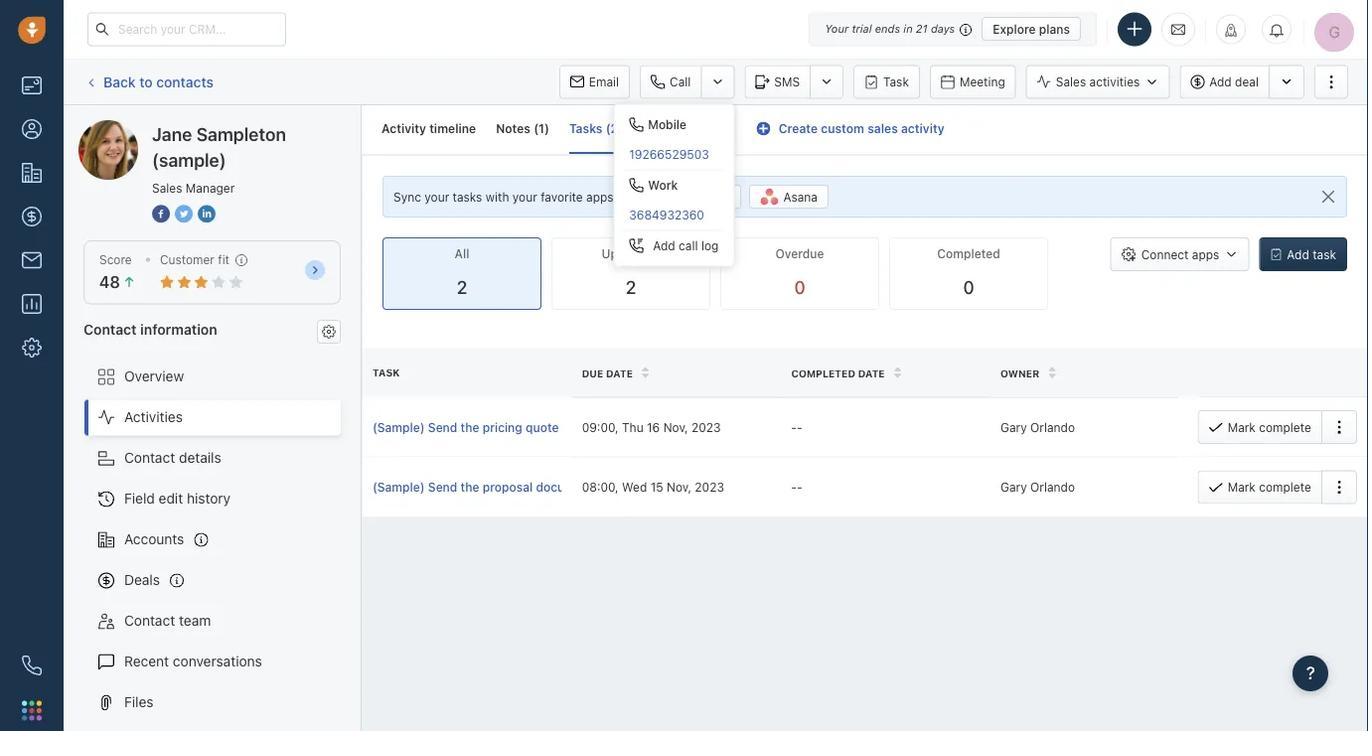 Task type: locate. For each thing, give the bounding box(es) containing it.
orlando
[[1031, 421, 1076, 434], [1031, 480, 1076, 494]]

2023 right 15
[[695, 480, 725, 494]]

tasks right 1
[[570, 122, 603, 136]]

0 vertical spatial gary
[[1001, 421, 1027, 434]]

1 mark complete from the top
[[1228, 421, 1312, 435]]

all
[[455, 247, 470, 261]]

1 vertical spatial 2023
[[695, 480, 725, 494]]

edit
[[159, 491, 183, 507]]

nov, right 16
[[664, 421, 688, 434]]

jane
[[118, 120, 149, 136], [152, 123, 192, 145]]

1 horizontal spatial add
[[1210, 75, 1232, 89]]

1 vertical spatial task
[[373, 367, 400, 378]]

favorite
[[541, 190, 583, 204]]

2 mark complete button from the top
[[1199, 471, 1322, 504]]

0 horizontal spatial (
[[534, 122, 539, 136]]

send inside the (sample) send the pricing quote link
[[428, 421, 458, 435]]

(sample) inside jane sampleton (sample)
[[152, 149, 226, 170]]

send down (sample) send the pricing quote at left
[[428, 480, 458, 494]]

back
[[103, 73, 136, 90]]

0 horizontal spatial your
[[425, 190, 449, 204]]

) for tasks ( 2 )
[[618, 122, 623, 136]]

0 horizontal spatial )
[[545, 122, 550, 136]]

1 0 from the left
[[795, 277, 806, 298]]

2 ) from the left
[[618, 122, 623, 136]]

0 for overdue
[[795, 277, 806, 298]]

1 vertical spatial mark complete button
[[1199, 471, 1322, 504]]

2023 right 16
[[692, 421, 721, 434]]

2 date from the left
[[858, 368, 885, 379]]

mark complete for 09:00, thu 16 nov, 2023
[[1228, 421, 1312, 435]]

1 horizontal spatial sales
[[1056, 75, 1087, 89]]

2 horizontal spatial add
[[1288, 248, 1310, 262]]

(sample)
[[225, 120, 281, 136], [152, 149, 226, 170]]

your
[[425, 190, 449, 204], [513, 190, 538, 204]]

2 horizontal spatial 2
[[626, 277, 636, 298]]

0 horizontal spatial task
[[373, 367, 400, 378]]

--
[[792, 421, 803, 434], [1210, 421, 1222, 434], [792, 480, 803, 494], [1210, 480, 1222, 494]]

1 vertical spatial gary orlando
[[1001, 480, 1076, 494]]

sales activities button
[[1027, 65, 1180, 99], [1027, 65, 1170, 99]]

1 horizontal spatial task
[[884, 75, 909, 89]]

1 date from the left
[[606, 368, 633, 379]]

add inside "add task" button
[[1288, 248, 1310, 262]]

activity
[[382, 122, 426, 136]]

explore plans
[[993, 22, 1070, 36]]

completed date
[[792, 368, 885, 379]]

1 horizontal spatial )
[[618, 122, 623, 136]]

0 vertical spatial (sample)
[[225, 120, 281, 136]]

mark complete
[[1228, 421, 1312, 435], [1228, 480, 1312, 494]]

0 vertical spatial (sample)
[[373, 421, 425, 435]]

) left mobile
[[618, 122, 623, 136]]

0 vertical spatial the
[[461, 421, 480, 435]]

(sample) send the proposal document link
[[373, 478, 594, 496]]

team
[[179, 613, 211, 629]]

1 complete from the top
[[1260, 421, 1312, 435]]

connect apps button
[[1111, 238, 1250, 271], [1111, 238, 1250, 271]]

jane down to
[[118, 120, 149, 136]]

)
[[545, 122, 550, 136], [618, 122, 623, 136]]

(sample) up sales manager
[[152, 149, 226, 170]]

your
[[825, 22, 849, 35]]

21
[[916, 22, 928, 35]]

add call log
[[653, 239, 719, 253]]

jane down contacts
[[152, 123, 192, 145]]

days
[[931, 22, 955, 35]]

1 ( from the left
[[534, 122, 539, 136]]

contact for contact details
[[124, 450, 175, 466]]

1 mark complete button from the top
[[1199, 411, 1322, 444]]

2 gary orlando from the top
[[1001, 480, 1076, 494]]

1 gary from the top
[[1001, 421, 1027, 434]]

1 horizontal spatial tasks
[[699, 190, 731, 204]]

2 for upcoming
[[626, 277, 636, 298]]

2 for all
[[457, 277, 467, 298]]

0 vertical spatial complete
[[1260, 421, 1312, 435]]

1 horizontal spatial date
[[858, 368, 885, 379]]

send for proposal
[[428, 480, 458, 494]]

meeting
[[960, 75, 1006, 89]]

task up (sample) send the pricing quote at left
[[373, 367, 400, 378]]

contact down activities
[[124, 450, 175, 466]]

0 vertical spatial 2023
[[692, 421, 721, 434]]

gary orlando
[[1001, 421, 1076, 434], [1001, 480, 1076, 494]]

1 (sample) from the top
[[373, 421, 425, 435]]

nov, right 15
[[667, 480, 692, 494]]

score
[[99, 253, 132, 267]]

jane inside jane sampleton (sample)
[[152, 123, 192, 145]]

orlando for 09:00, thu 16 nov, 2023
[[1031, 421, 1076, 434]]

activity timeline
[[382, 122, 476, 136]]

task up sales
[[884, 75, 909, 89]]

2 gary from the top
[[1001, 480, 1027, 494]]

upcoming
[[602, 247, 660, 261]]

( right notes
[[534, 122, 539, 136]]

add left call
[[653, 239, 676, 253]]

wed
[[622, 480, 647, 494]]

due
[[582, 368, 604, 379]]

apps right the favorite
[[587, 190, 614, 204]]

apps right 'connect'
[[1193, 248, 1220, 262]]

2 send from the top
[[428, 480, 458, 494]]

complete for 08:00, wed 15 nov, 2023
[[1260, 480, 1312, 494]]

sales left activities
[[1056, 75, 1087, 89]]

activity
[[901, 122, 945, 136]]

sampleton down contacts
[[153, 120, 221, 136]]

add for add deal
[[1210, 75, 1232, 89]]

1 vertical spatial the
[[461, 480, 480, 494]]

1 vertical spatial (sample)
[[152, 149, 226, 170]]

quote
[[526, 421, 559, 435]]

mark complete for 08:00, wed 15 nov, 2023
[[1228, 480, 1312, 494]]

due date
[[582, 368, 633, 379]]

0 vertical spatial sales
[[1056, 75, 1087, 89]]

2 orlando from the top
[[1031, 480, 1076, 494]]

sync
[[394, 190, 421, 204]]

0 vertical spatial completed
[[938, 247, 1001, 261]]

the left pricing
[[461, 421, 480, 435]]

recent conversations
[[124, 654, 262, 670]]

create custom sales activity
[[779, 122, 945, 136]]

1 vertical spatial contact
[[124, 450, 175, 466]]

0 horizontal spatial apps
[[587, 190, 614, 204]]

add for add call log
[[653, 239, 676, 253]]

1 horizontal spatial (
[[606, 122, 611, 136]]

the for pricing
[[461, 421, 480, 435]]

0 horizontal spatial tasks
[[570, 122, 603, 136]]

tasks inside "button"
[[699, 190, 731, 204]]

owner
[[1001, 368, 1040, 379]]

2023 for 09:00, thu 16 nov, 2023
[[692, 421, 721, 434]]

sales manager
[[152, 181, 235, 195]]

0 vertical spatial apps
[[587, 190, 614, 204]]

1 vertical spatial send
[[428, 480, 458, 494]]

nov, for 16
[[664, 421, 688, 434]]

1 gary orlando from the top
[[1001, 421, 1076, 434]]

) right notes
[[545, 122, 550, 136]]

your trial ends in 21 days
[[825, 22, 955, 35]]

tasks right 'google'
[[699, 190, 731, 204]]

complete
[[1260, 421, 1312, 435], [1260, 480, 1312, 494]]

0 vertical spatial mark
[[1228, 421, 1256, 435]]

0 horizontal spatial 0
[[795, 277, 806, 298]]

16
[[647, 421, 660, 434]]

2 complete from the top
[[1260, 480, 1312, 494]]

1 the from the top
[[461, 421, 480, 435]]

2 0 from the left
[[964, 277, 975, 298]]

0 vertical spatial mark complete
[[1228, 421, 1312, 435]]

freshworks switcher image
[[22, 701, 42, 721]]

linkedin circled image
[[198, 203, 216, 224]]

mark for 09:00, thu 16 nov, 2023
[[1228, 421, 1256, 435]]

1 vertical spatial mark complete
[[1228, 480, 1312, 494]]

1 horizontal spatial completed
[[938, 247, 1001, 261]]

gary orlando for 08:00, wed 15 nov, 2023
[[1001, 480, 1076, 494]]

2 ( from the left
[[606, 122, 611, 136]]

0 vertical spatial gary orlando
[[1001, 421, 1076, 434]]

0 vertical spatial tasks
[[570, 122, 603, 136]]

0 vertical spatial orlando
[[1031, 421, 1076, 434]]

your right sync at the top left of page
[[425, 190, 449, 204]]

customer
[[160, 253, 215, 267]]

0
[[795, 277, 806, 298], [964, 277, 975, 298]]

1 vertical spatial completed
[[792, 368, 856, 379]]

0 vertical spatial nov,
[[664, 421, 688, 434]]

google
[[656, 190, 696, 204]]

1 vertical spatial complete
[[1260, 480, 1312, 494]]

sampleton up manager
[[196, 123, 286, 145]]

1 vertical spatial gary
[[1001, 480, 1027, 494]]

send left pricing
[[428, 421, 458, 435]]

sampleton
[[153, 120, 221, 136], [196, 123, 286, 145]]

( down email
[[606, 122, 611, 136]]

2 down upcoming
[[626, 277, 636, 298]]

(
[[534, 122, 539, 136], [606, 122, 611, 136]]

explore plans link
[[982, 17, 1081, 41]]

your right with
[[513, 190, 538, 204]]

add left the deal
[[1210, 75, 1232, 89]]

contact down 48
[[83, 321, 137, 337]]

notes
[[496, 122, 531, 136]]

with
[[486, 190, 509, 204]]

mark for 08:00, wed 15 nov, 2023
[[1228, 480, 1256, 494]]

1 your from the left
[[425, 190, 449, 204]]

1 vertical spatial tasks
[[699, 190, 731, 204]]

2 the from the top
[[461, 480, 480, 494]]

2023
[[692, 421, 721, 434], [695, 480, 725, 494]]

2 vertical spatial contact
[[124, 613, 175, 629]]

1 vertical spatial sales
[[152, 181, 182, 195]]

recent
[[124, 654, 169, 670]]

2 mark from the top
[[1228, 480, 1256, 494]]

send inside (sample) send the proposal document link
[[428, 480, 458, 494]]

2 (sample) from the top
[[373, 480, 425, 494]]

1 vertical spatial orlando
[[1031, 480, 1076, 494]]

completed
[[938, 247, 1001, 261], [792, 368, 856, 379]]

add for add task
[[1288, 248, 1310, 262]]

add left task on the top right
[[1288, 248, 1310, 262]]

the left proposal at the left of the page
[[461, 480, 480, 494]]

completed for completed
[[938, 247, 1001, 261]]

contact
[[83, 321, 137, 337], [124, 450, 175, 466], [124, 613, 175, 629]]

contact for contact team
[[124, 613, 175, 629]]

0 horizontal spatial sales
[[152, 181, 182, 195]]

(sample)
[[373, 421, 425, 435], [373, 480, 425, 494]]

0 vertical spatial send
[[428, 421, 458, 435]]

sales
[[1056, 75, 1087, 89], [152, 181, 182, 195]]

contact for contact information
[[83, 321, 137, 337]]

09:00,
[[582, 421, 619, 434]]

sales up facebook circled icon
[[152, 181, 182, 195]]

work
[[648, 178, 678, 192]]

date for completed date
[[858, 368, 885, 379]]

in
[[904, 22, 913, 35]]

1 horizontal spatial 0
[[964, 277, 975, 298]]

contact up recent
[[124, 613, 175, 629]]

mark
[[1228, 421, 1256, 435], [1228, 480, 1256, 494]]

0 vertical spatial contact
[[83, 321, 137, 337]]

1 vertical spatial nov,
[[667, 480, 692, 494]]

1 vertical spatial (sample)
[[373, 480, 425, 494]]

0 horizontal spatial 2
[[457, 277, 467, 298]]

1 vertical spatial apps
[[1193, 248, 1220, 262]]

0 horizontal spatial date
[[606, 368, 633, 379]]

trial
[[852, 22, 872, 35]]

create custom sales activity link
[[757, 122, 945, 136]]

0 vertical spatial task
[[884, 75, 909, 89]]

1 orlando from the top
[[1031, 421, 1076, 434]]

0 horizontal spatial add
[[653, 239, 676, 253]]

(sample) for (sample) send the pricing quote
[[373, 421, 425, 435]]

1 horizontal spatial jane
[[152, 123, 192, 145]]

1 vertical spatial mark
[[1228, 480, 1256, 494]]

mng settings image
[[322, 325, 336, 339]]

1 mark from the top
[[1228, 421, 1256, 435]]

task
[[884, 75, 909, 89], [373, 367, 400, 378]]

09:00, thu 16 nov, 2023
[[582, 421, 721, 434]]

add task
[[1288, 248, 1337, 262]]

1 horizontal spatial your
[[513, 190, 538, 204]]

2 down the all
[[457, 277, 467, 298]]

tasks ( 2 )
[[570, 122, 623, 136]]

2 mark complete from the top
[[1228, 480, 1312, 494]]

08:00, wed 15 nov, 2023
[[582, 480, 725, 494]]

sales
[[868, 122, 898, 136]]

0 vertical spatial mark complete button
[[1199, 411, 1322, 444]]

2 down email
[[611, 122, 618, 136]]

1
[[539, 122, 545, 136]]

add inside add deal button
[[1210, 75, 1232, 89]]

1 ) from the left
[[545, 122, 550, 136]]

(sample) up manager
[[225, 120, 281, 136]]

add deal
[[1210, 75, 1259, 89]]

0 horizontal spatial completed
[[792, 368, 856, 379]]

deal
[[1236, 75, 1259, 89]]

2
[[611, 122, 618, 136], [457, 277, 467, 298], [626, 277, 636, 298]]

date
[[606, 368, 633, 379], [858, 368, 885, 379]]

tasks
[[570, 122, 603, 136], [699, 190, 731, 204]]

send
[[428, 421, 458, 435], [428, 480, 458, 494]]

1 send from the top
[[428, 421, 458, 435]]

pricing
[[483, 421, 523, 435]]



Task type: vqa. For each thing, say whether or not it's contained in the screenshot.
Explore plans link
yes



Task type: describe. For each thing, give the bounding box(es) containing it.
email image
[[1172, 21, 1186, 38]]

ends
[[875, 22, 901, 35]]

phone element
[[12, 646, 52, 686]]

call button
[[640, 65, 701, 99]]

) for notes ( 1 )
[[545, 122, 550, 136]]

(sample) send the pricing quote
[[373, 421, 559, 435]]

2023 for 08:00, wed 15 nov, 2023
[[695, 480, 725, 494]]

files
[[124, 694, 154, 711]]

3684932360 link
[[615, 200, 734, 230]]

connect
[[1142, 248, 1189, 262]]

asana button
[[750, 185, 829, 209]]

task inside button
[[884, 75, 909, 89]]

to
[[139, 73, 153, 90]]

completed for completed date
[[792, 368, 856, 379]]

sms button
[[745, 65, 810, 99]]

activities
[[124, 409, 183, 425]]

0 for completed
[[964, 277, 975, 298]]

1 horizontal spatial apps
[[1193, 248, 1220, 262]]

the for proposal
[[461, 480, 480, 494]]

mobile
[[648, 118, 687, 132]]

orlando for 08:00, wed 15 nov, 2023
[[1031, 480, 1076, 494]]

jane sampleton (sample) up manager
[[152, 123, 286, 170]]

2 your from the left
[[513, 190, 538, 204]]

add deal button
[[1180, 65, 1269, 99]]

contacts
[[156, 73, 214, 90]]

(sample) for (sample) send the proposal document
[[373, 480, 425, 494]]

sales for sales activities
[[1056, 75, 1087, 89]]

email button
[[559, 65, 630, 99]]

date for due date
[[606, 368, 633, 379]]

details
[[179, 450, 221, 466]]

Search your CRM... text field
[[87, 12, 286, 46]]

mark complete button for 09:00, thu 16 nov, 2023
[[1199, 411, 1322, 444]]

field
[[124, 491, 155, 507]]

(sample) send the pricing quote link
[[373, 419, 562, 436]]

back to contacts link
[[83, 66, 215, 98]]

document
[[536, 480, 594, 494]]

google tasks
[[656, 190, 731, 204]]

explore
[[993, 22, 1036, 36]]

add task button
[[1260, 238, 1348, 271]]

sms
[[775, 75, 800, 89]]

create
[[779, 122, 818, 136]]

sales for sales manager
[[152, 181, 182, 195]]

1 horizontal spatial 2
[[611, 122, 618, 136]]

customer fit
[[160, 253, 230, 267]]

meetings
[[643, 122, 697, 136]]

3684932360
[[629, 208, 705, 222]]

deals
[[124, 572, 160, 588]]

15
[[651, 480, 664, 494]]

complete for 09:00, thu 16 nov, 2023
[[1260, 421, 1312, 435]]

facebook circled image
[[152, 203, 170, 224]]

contact details
[[124, 450, 221, 466]]

call
[[670, 75, 691, 89]]

nov, for 15
[[667, 480, 692, 494]]

back to contacts
[[103, 73, 214, 90]]

mark complete button for 08:00, wed 15 nov, 2023
[[1199, 471, 1322, 504]]

task button
[[854, 65, 920, 99]]

thu
[[622, 421, 644, 434]]

overdue
[[776, 247, 825, 261]]

19266529503 link
[[615, 140, 734, 169]]

( for 2
[[606, 122, 611, 136]]

tasks
[[453, 190, 482, 204]]

timeline
[[430, 122, 476, 136]]

accounts
[[124, 531, 184, 548]]

gary for 09:00, thu 16 nov, 2023
[[1001, 421, 1027, 434]]

48
[[99, 273, 120, 292]]

send for pricing
[[428, 421, 458, 435]]

plans
[[1040, 22, 1070, 36]]

information
[[140, 321, 217, 337]]

history
[[187, 491, 231, 507]]

jane sampleton (sample) down contacts
[[118, 120, 281, 136]]

custom
[[821, 122, 865, 136]]

gary orlando for 09:00, thu 16 nov, 2023
[[1001, 421, 1076, 434]]

log
[[702, 239, 719, 253]]

field edit history
[[124, 491, 231, 507]]

0 horizontal spatial jane
[[118, 120, 149, 136]]

19266529503
[[629, 148, 709, 161]]

(sample) send the proposal document
[[373, 480, 594, 494]]

sales activities
[[1056, 75, 1140, 89]]

task
[[1313, 248, 1337, 262]]

conversations
[[173, 654, 262, 670]]

phone image
[[22, 656, 42, 676]]

twitter circled image
[[175, 203, 193, 224]]

( for 1
[[534, 122, 539, 136]]

meeting button
[[930, 65, 1017, 99]]

call
[[679, 239, 698, 253]]

activities
[[1090, 75, 1140, 89]]

proposal
[[483, 480, 533, 494]]

overview
[[124, 368, 184, 385]]

notes ( 1 )
[[496, 122, 550, 136]]

connect apps
[[1142, 248, 1220, 262]]

contact information
[[83, 321, 217, 337]]

email
[[589, 75, 619, 89]]

gary for 08:00, wed 15 nov, 2023
[[1001, 480, 1027, 494]]



